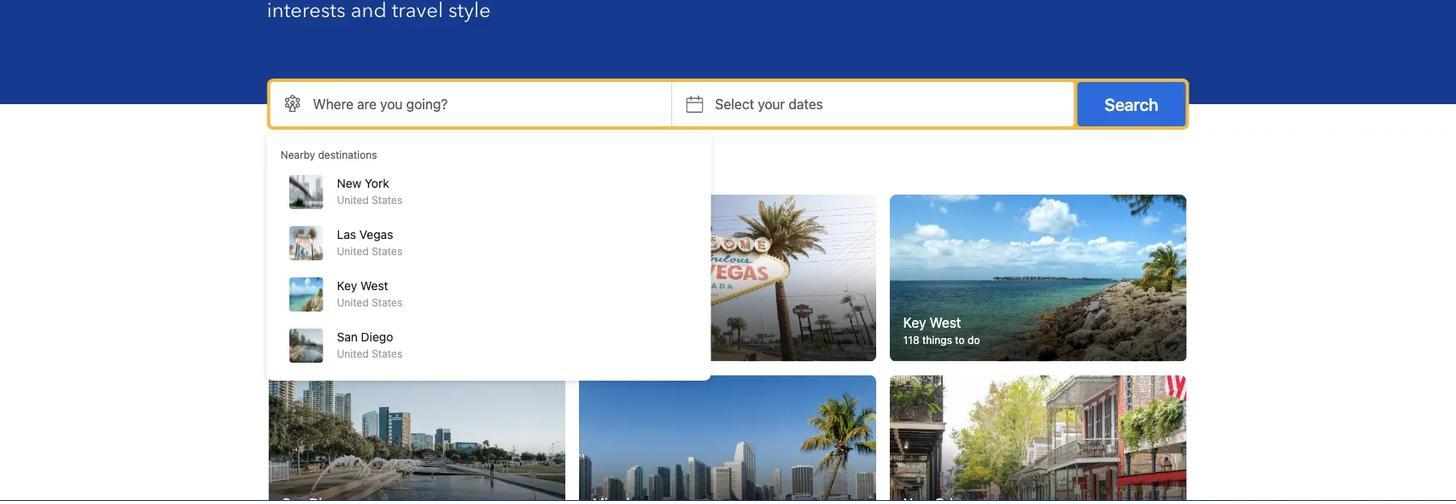 Task type: describe. For each thing, give the bounding box(es) containing it.
miami image
[[579, 376, 876, 501]]

destinations up vegas
[[334, 157, 436, 181]]

las vegas united states
[[337, 228, 403, 257]]

new york image
[[269, 195, 566, 362]]

destinations up new york united states
[[318, 149, 377, 161]]

states for san diego
[[372, 348, 403, 360]]

states for las vegas
[[372, 245, 403, 257]]

san
[[337, 330, 358, 344]]

united for las
[[337, 245, 369, 257]]

to for york
[[342, 335, 352, 346]]

west for key west united states
[[360, 279, 388, 293]]

united for key
[[337, 296, 369, 308]]

new for new york united states
[[337, 176, 362, 190]]

san diego image
[[269, 376, 566, 501]]

states for new york
[[372, 194, 403, 206]]

west for key west 118 things to do
[[930, 314, 961, 331]]

new york 1208 things to do
[[282, 314, 367, 346]]

new york united states
[[337, 176, 403, 206]]



Task type: vqa. For each thing, say whether or not it's contained in the screenshot.
the middle Meet & Greet included
no



Task type: locate. For each thing, give the bounding box(es) containing it.
west
[[360, 279, 388, 293], [930, 314, 961, 331]]

2 things from the left
[[922, 335, 952, 346]]

united up las
[[337, 194, 369, 206]]

york inside new york 1208 things to do
[[314, 314, 341, 331]]

4 states from the top
[[372, 348, 403, 360]]

1 vertical spatial west
[[930, 314, 961, 331]]

destinations
[[318, 149, 377, 161], [334, 157, 436, 181]]

do inside key west 118 things to do
[[968, 335, 980, 346]]

new up 1208
[[282, 314, 310, 331]]

Where are you going? search field
[[270, 82, 672, 126]]

las
[[337, 228, 356, 242]]

new for new york 1208 things to do
[[282, 314, 310, 331]]

key down las vegas united states
[[337, 279, 357, 293]]

things for west
[[922, 335, 952, 346]]

states inside san diego united states
[[372, 348, 403, 360]]

to right 118
[[955, 335, 965, 346]]

states down diego
[[372, 348, 403, 360]]

do for west
[[968, 335, 980, 346]]

do down the key west united states
[[354, 335, 367, 346]]

vegas
[[359, 228, 393, 242]]

states down vegas
[[372, 245, 403, 257]]

york down the key west united states
[[314, 314, 341, 331]]

york up vegas
[[365, 176, 389, 190]]

your
[[758, 96, 785, 112]]

0 horizontal spatial key
[[337, 279, 357, 293]]

1 vertical spatial key
[[904, 314, 926, 331]]

do for york
[[354, 335, 367, 346]]

new inside new york united states
[[337, 176, 362, 190]]

nearby destinations up las
[[269, 157, 436, 181]]

york
[[365, 176, 389, 190], [314, 314, 341, 331]]

things right 118
[[922, 335, 952, 346]]

1 vertical spatial new
[[282, 314, 310, 331]]

118
[[904, 335, 920, 346]]

0 vertical spatial york
[[365, 176, 389, 190]]

nearby destinations up new york united states
[[281, 149, 377, 161]]

york for new york united states
[[365, 176, 389, 190]]

do
[[354, 335, 367, 346], [968, 335, 980, 346]]

0 horizontal spatial west
[[360, 279, 388, 293]]

0 horizontal spatial to
[[342, 335, 352, 346]]

states for key west
[[372, 296, 403, 308]]

2 do from the left
[[968, 335, 980, 346]]

key west image
[[890, 195, 1187, 362]]

new
[[337, 176, 362, 190], [282, 314, 310, 331]]

united inside san diego united states
[[337, 348, 369, 360]]

2 states from the top
[[372, 245, 403, 257]]

united down las
[[337, 245, 369, 257]]

key west 118 things to do
[[904, 314, 980, 346]]

select
[[715, 96, 754, 112]]

york for new york 1208 things to do
[[314, 314, 341, 331]]

key inside the key west united states
[[337, 279, 357, 293]]

to for west
[[955, 335, 965, 346]]

new up las
[[337, 176, 362, 190]]

0 horizontal spatial york
[[314, 314, 341, 331]]

0 horizontal spatial things
[[309, 335, 339, 346]]

0 vertical spatial new
[[337, 176, 362, 190]]

united inside las vegas united states
[[337, 245, 369, 257]]

0 vertical spatial key
[[337, 279, 357, 293]]

states up diego
[[372, 296, 403, 308]]

things inside new york 1208 things to do
[[309, 335, 339, 346]]

select your dates
[[715, 96, 823, 112]]

search
[[1105, 94, 1159, 114]]

states
[[372, 194, 403, 206], [372, 245, 403, 257], [372, 296, 403, 308], [372, 348, 403, 360]]

key for key west united states
[[337, 279, 357, 293]]

united for new
[[337, 194, 369, 206]]

york inside new york united states
[[365, 176, 389, 190]]

key west united states
[[337, 279, 403, 308]]

3 states from the top
[[372, 296, 403, 308]]

united
[[337, 194, 369, 206], [337, 245, 369, 257], [337, 296, 369, 308], [337, 348, 369, 360]]

to inside key west 118 things to do
[[955, 335, 965, 346]]

states inside the key west united states
[[372, 296, 403, 308]]

united inside new york united states
[[337, 194, 369, 206]]

things right 1208
[[309, 335, 339, 346]]

1 horizontal spatial things
[[922, 335, 952, 346]]

3 united from the top
[[337, 296, 369, 308]]

1 horizontal spatial new
[[337, 176, 362, 190]]

4 united from the top
[[337, 348, 369, 360]]

united for san
[[337, 348, 369, 360]]

west inside the key west united states
[[360, 279, 388, 293]]

2 united from the top
[[337, 245, 369, 257]]

1 horizontal spatial to
[[955, 335, 965, 346]]

1 united from the top
[[337, 194, 369, 206]]

to
[[342, 335, 352, 346], [955, 335, 965, 346]]

dates
[[789, 96, 823, 112]]

1 things from the left
[[309, 335, 339, 346]]

things
[[309, 335, 339, 346], [922, 335, 952, 346]]

0 horizontal spatial do
[[354, 335, 367, 346]]

united inside the key west united states
[[337, 296, 369, 308]]

nearby
[[281, 149, 315, 161], [269, 157, 330, 181]]

1 horizontal spatial key
[[904, 314, 926, 331]]

united down san
[[337, 348, 369, 360]]

1 states from the top
[[372, 194, 403, 206]]

1 horizontal spatial west
[[930, 314, 961, 331]]

states up vegas
[[372, 194, 403, 206]]

new orleans image
[[890, 376, 1187, 501]]

diego
[[361, 330, 393, 344]]

states inside las vegas united states
[[372, 245, 403, 257]]

0 vertical spatial west
[[360, 279, 388, 293]]

key up 118
[[904, 314, 926, 331]]

1208
[[282, 335, 306, 346]]

1 do from the left
[[354, 335, 367, 346]]

0 horizontal spatial new
[[282, 314, 310, 331]]

1 to from the left
[[342, 335, 352, 346]]

to left diego
[[342, 335, 352, 346]]

states inside new york united states
[[372, 194, 403, 206]]

things inside key west 118 things to do
[[922, 335, 952, 346]]

1 vertical spatial york
[[314, 314, 341, 331]]

to inside new york 1208 things to do
[[342, 335, 352, 346]]

las vegas image
[[579, 195, 876, 362]]

1 horizontal spatial do
[[968, 335, 980, 346]]

west inside key west 118 things to do
[[930, 314, 961, 331]]

nearby destinations
[[281, 149, 377, 161], [269, 157, 436, 181]]

do right 118
[[968, 335, 980, 346]]

1 horizontal spatial york
[[365, 176, 389, 190]]

new inside new york 1208 things to do
[[282, 314, 310, 331]]

key
[[337, 279, 357, 293], [904, 314, 926, 331]]

search button
[[1078, 82, 1186, 126]]

san diego united states
[[337, 330, 403, 360]]

key inside key west 118 things to do
[[904, 314, 926, 331]]

do inside new york 1208 things to do
[[354, 335, 367, 346]]

united up san
[[337, 296, 369, 308]]

2 to from the left
[[955, 335, 965, 346]]

key for key west 118 things to do
[[904, 314, 926, 331]]

things for york
[[309, 335, 339, 346]]



